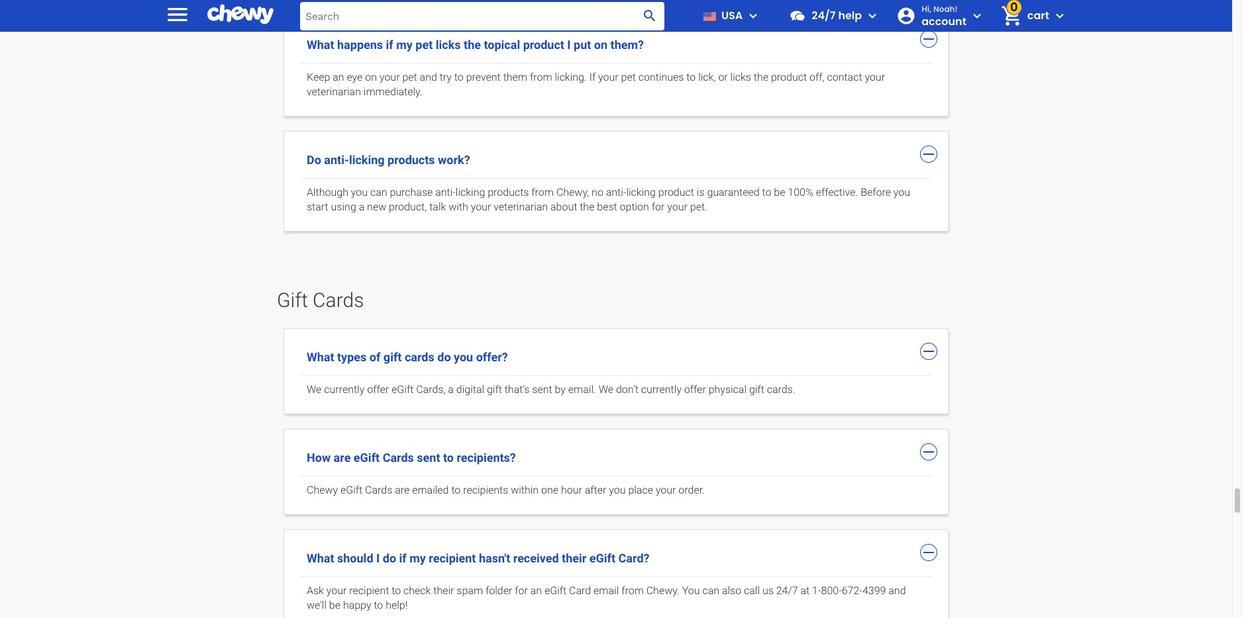 Task type: vqa. For each thing, say whether or not it's contained in the screenshot.
bottommost Licks
yes



Task type: describe. For each thing, give the bounding box(es) containing it.
your right "if"
[[598, 71, 619, 83]]

work?
[[438, 153, 470, 167]]

types
[[337, 350, 367, 364]]

option
[[620, 201, 649, 213]]

you right before
[[894, 186, 910, 199]]

egift right how
[[354, 451, 380, 465]]

lick,
[[699, 71, 716, 83]]

product inside 'keep an eye on your pet and try to prevent them from licking. if your pet continues to lick, or licks the product off, contact your veterinarian immediately.'
[[771, 71, 807, 83]]

veterinarian inside although you can purchase anti-licking products from chewy, no anti-licking product is guaranteed to be 100% effective. before you start using a new product, talk with your veterinarian about the best option for your pet.
[[494, 201, 548, 213]]

submit search image
[[642, 8, 658, 24]]

chewy,
[[557, 186, 589, 199]]

recipient inside ask your recipient to check their spam folder for an egift card email from chewy. you can also call us 24/7 at 1-800-672-4399 and we'll be happy to help!
[[349, 585, 389, 597]]

egift left card?
[[590, 552, 616, 566]]

the inside although you can purchase anti-licking products from chewy, no anti-licking product is guaranteed to be 100% effective. before you start using a new product, talk with your veterinarian about the best option for your pet.
[[580, 201, 595, 213]]

that's
[[505, 383, 530, 396]]

1 horizontal spatial sent
[[532, 383, 552, 396]]

offer?
[[476, 350, 508, 364]]

100%
[[788, 186, 814, 199]]

what should i do if my recipient hasn't received their egift card?
[[307, 552, 650, 566]]

and inside 'keep an eye on your pet and try to prevent them from licking. if your pet continues to lick, or licks the product off, contact your veterinarian immediately.'
[[420, 71, 437, 83]]

0 horizontal spatial gift
[[384, 350, 402, 364]]

no
[[592, 186, 604, 199]]

to left lick,
[[687, 71, 696, 83]]

products inside although you can purchase anti-licking products from chewy, no anti-licking product is guaranteed to be 100% effective. before you start using a new product, talk with your veterinarian about the best option for your pet.
[[488, 186, 529, 199]]

egift inside ask your recipient to check their spam folder for an egift card email from chewy. you can also call us 24/7 at 1-800-672-4399 and we'll be happy to help!
[[545, 585, 567, 597]]

cart
[[1028, 8, 1050, 23]]

0 vertical spatial their
[[562, 552, 587, 566]]

at
[[801, 585, 810, 597]]

contact
[[827, 71, 862, 83]]

hasn't
[[479, 552, 510, 566]]

what for what happens if my pet licks the topical product i put on them?
[[307, 38, 334, 52]]

happy
[[343, 599, 371, 612]]

0 vertical spatial my
[[396, 38, 413, 52]]

can inside ask your recipient to check their spam folder for an egift card email from chewy. you can also call us 24/7 at 1-800-672-4399 and we'll be happy to help!
[[703, 585, 720, 597]]

account
[[922, 14, 967, 29]]

received
[[513, 552, 559, 566]]

1 horizontal spatial a
[[448, 383, 454, 396]]

happens
[[337, 38, 383, 52]]

continues
[[639, 71, 684, 83]]

also
[[722, 585, 742, 597]]

recipients
[[463, 484, 508, 497]]

2 horizontal spatial gift
[[749, 383, 765, 396]]

although
[[307, 186, 348, 199]]

chewy
[[307, 484, 338, 497]]

purchase
[[390, 186, 433, 199]]

account menu image
[[969, 8, 985, 24]]

from inside although you can purchase anti-licking products from chewy, no anti-licking product is guaranteed to be 100% effective. before you start using a new product, talk with your veterinarian about the best option for your pet.
[[532, 186, 554, 199]]

cards,
[[416, 383, 446, 396]]

licking.
[[555, 71, 587, 83]]

24/7 help
[[812, 8, 862, 23]]

gift
[[277, 289, 308, 312]]

one
[[541, 484, 559, 497]]

recipients?
[[457, 451, 516, 465]]

0 horizontal spatial menu image
[[164, 1, 191, 27]]

immediately.
[[364, 85, 423, 98]]

card
[[569, 585, 591, 597]]

2 we from the left
[[599, 383, 614, 396]]

guaranteed
[[707, 186, 760, 199]]

cards
[[405, 350, 435, 364]]

1 vertical spatial do
[[383, 552, 396, 566]]

on inside 'keep an eye on your pet and try to prevent them from licking. if your pet continues to lick, or licks the product off, contact your veterinarian immediately.'
[[365, 71, 377, 83]]

folder
[[486, 585, 512, 597]]

menu image inside usa popup button
[[746, 8, 762, 24]]

how are egift cards sent to recipients?
[[307, 451, 516, 465]]

items image
[[1000, 4, 1023, 28]]

physical
[[709, 383, 747, 396]]

can inside although you can purchase anti-licking products from chewy, no anti-licking product is guaranteed to be 100% effective. before you start using a new product, talk with your veterinarian about the best option for your pet.
[[370, 186, 387, 199]]

order.
[[679, 484, 705, 497]]

an inside ask your recipient to check their spam folder for an egift card email from chewy. you can also call us 24/7 at 1-800-672-4399 and we'll be happy to help!
[[531, 585, 542, 597]]

new
[[367, 201, 386, 213]]

keep an eye on your pet and try to prevent them from licking. if your pet continues to lick, or licks the product off, contact your veterinarian immediately.
[[307, 71, 885, 98]]

0 horizontal spatial licking
[[349, 153, 385, 167]]

pet.
[[690, 201, 708, 213]]

email
[[594, 585, 619, 597]]

0 horizontal spatial are
[[334, 451, 351, 465]]

we'll
[[307, 599, 327, 612]]

off,
[[810, 71, 825, 83]]

noah!
[[934, 3, 958, 15]]

your up immediately. at the left
[[380, 71, 400, 83]]

place
[[628, 484, 653, 497]]

be inside although you can purchase anti-licking products from chewy, no anti-licking product is guaranteed to be 100% effective. before you start using a new product, talk with your veterinarian about the best option for your pet.
[[774, 186, 786, 199]]

put
[[574, 38, 591, 52]]

your right contact
[[865, 71, 885, 83]]

what for what should i do if my recipient hasn't received their egift card?
[[307, 552, 334, 566]]

help
[[838, 8, 862, 23]]

1 offer from the left
[[367, 383, 389, 396]]

0 vertical spatial the
[[464, 38, 481, 52]]

egift right chewy
[[341, 484, 363, 497]]

1 horizontal spatial gift
[[487, 383, 502, 396]]

their inside ask your recipient to check their spam folder for an egift card email from chewy. you can also call us 24/7 at 1-800-672-4399 and we'll be happy to help!
[[434, 585, 454, 597]]

effective.
[[816, 186, 858, 199]]

2 vertical spatial cards
[[365, 484, 392, 497]]

of
[[370, 350, 381, 364]]

1 vertical spatial my
[[410, 552, 426, 566]]

you up using
[[351, 186, 368, 199]]

1 vertical spatial cards
[[383, 451, 414, 465]]

0 vertical spatial product
[[523, 38, 564, 52]]

using
[[331, 201, 356, 213]]

product inside although you can purchase anti-licking products from chewy, no anti-licking product is guaranteed to be 100% effective. before you start using a new product, talk with your veterinarian about the best option for your pet.
[[658, 186, 694, 199]]

ask your recipient to check their spam folder for an egift card email from chewy. you can also call us 24/7 at 1-800-672-4399 and we'll be happy to help!
[[307, 585, 906, 612]]

if
[[589, 71, 596, 83]]

after
[[585, 484, 607, 497]]

product,
[[389, 201, 427, 213]]

from inside 'keep an eye on your pet and try to prevent them from licking. if your pet continues to lick, or licks the product off, contact your veterinarian immediately.'
[[530, 71, 552, 83]]

1 horizontal spatial do
[[437, 350, 451, 364]]

2 horizontal spatial licking
[[626, 186, 656, 199]]

try
[[440, 71, 452, 83]]

hi,
[[922, 3, 932, 15]]

your right with
[[471, 201, 491, 213]]

your inside ask your recipient to check their spam folder for an egift card email from chewy. you can also call us 24/7 at 1-800-672-4399 and we'll be happy to help!
[[327, 585, 347, 597]]

by
[[555, 383, 566, 396]]

should
[[337, 552, 373, 566]]

1 horizontal spatial anti-
[[435, 186, 456, 199]]

1 we from the left
[[307, 383, 322, 396]]

your right the place
[[656, 484, 676, 497]]

cart link
[[996, 0, 1050, 32]]

do anti-licking products work?
[[307, 153, 470, 167]]

4399
[[863, 585, 886, 597]]

hour
[[561, 484, 582, 497]]

is
[[697, 186, 705, 199]]

chewy egift cards are emailed to recipients within one hour after you place your order.
[[307, 484, 705, 497]]



Task type: locate. For each thing, give the bounding box(es) containing it.
a inside although you can purchase anti-licking products from chewy, no anti-licking product is guaranteed to be 100% effective. before you start using a new product, talk with your veterinarian about the best option for your pet.
[[359, 201, 365, 213]]

spam
[[457, 585, 483, 597]]

be inside ask your recipient to check their spam folder for an egift card email from chewy. you can also call us 24/7 at 1-800-672-4399 and we'll be happy to help!
[[329, 599, 341, 612]]

from right email
[[622, 585, 644, 597]]

0 vertical spatial i
[[567, 38, 571, 52]]

products left 'chewy,'
[[488, 186, 529, 199]]

can
[[370, 186, 387, 199], [703, 585, 720, 597]]

on
[[594, 38, 608, 52], [365, 71, 377, 83]]

products
[[388, 153, 435, 167], [488, 186, 529, 199]]

2 vertical spatial what
[[307, 552, 334, 566]]

1 horizontal spatial we
[[599, 383, 614, 396]]

1 vertical spatial on
[[365, 71, 377, 83]]

from
[[530, 71, 552, 83], [532, 186, 554, 199], [622, 585, 644, 597]]

24/7 right 'chewy support' icon
[[812, 8, 836, 23]]

product left put
[[523, 38, 564, 52]]

best
[[597, 201, 617, 213]]

from inside ask your recipient to check their spam folder for an egift card email from chewy. you can also call us 24/7 at 1-800-672-4399 and we'll be happy to help!
[[622, 585, 644, 597]]

product left off, on the right of page
[[771, 71, 807, 83]]

0 horizontal spatial product
[[523, 38, 564, 52]]

what up ask
[[307, 552, 334, 566]]

0 horizontal spatial if
[[386, 38, 393, 52]]

0 vertical spatial are
[[334, 451, 351, 465]]

what up keep
[[307, 38, 334, 52]]

egift
[[392, 383, 414, 396], [354, 451, 380, 465], [341, 484, 363, 497], [590, 552, 616, 566], [545, 585, 567, 597]]

help menu image
[[865, 8, 881, 24]]

0 vertical spatial 24/7
[[812, 8, 836, 23]]

1 vertical spatial an
[[531, 585, 542, 597]]

0 horizontal spatial products
[[388, 153, 435, 167]]

1 vertical spatial recipient
[[349, 585, 389, 597]]

for right option
[[652, 201, 665, 213]]

licks inside 'keep an eye on your pet and try to prevent them from licking. if your pet continues to lick, or licks the product off, contact your veterinarian immediately.'
[[731, 71, 751, 83]]

licking up option
[[626, 186, 656, 199]]

their up card
[[562, 552, 587, 566]]

0 horizontal spatial sent
[[417, 451, 440, 465]]

1 horizontal spatial offer
[[684, 383, 706, 396]]

what types of gift cards do you offer?
[[307, 350, 508, 364]]

a left digital
[[448, 383, 454, 396]]

prevent
[[466, 71, 501, 83]]

them
[[503, 71, 527, 83]]

them?
[[611, 38, 644, 52]]

from up about on the left top of the page
[[532, 186, 554, 199]]

menu image right usa
[[746, 8, 762, 24]]

cards up emailed
[[383, 451, 414, 465]]

be
[[774, 186, 786, 199], [329, 599, 341, 612]]

1 vertical spatial veterinarian
[[494, 201, 548, 213]]

can up new
[[370, 186, 387, 199]]

if right happens
[[386, 38, 393, 52]]

1 horizontal spatial be
[[774, 186, 786, 199]]

anti- up talk
[[435, 186, 456, 199]]

can right you
[[703, 585, 720, 597]]

to up emailed
[[443, 451, 454, 465]]

i right should at the left bottom of the page
[[376, 552, 380, 566]]

my up check
[[410, 552, 426, 566]]

1 horizontal spatial products
[[488, 186, 529, 199]]

1 vertical spatial are
[[395, 484, 410, 497]]

1 vertical spatial 24/7
[[776, 585, 798, 597]]

digital
[[456, 383, 484, 396]]

keep
[[307, 71, 330, 83]]

offer left physical
[[684, 383, 706, 396]]

2 vertical spatial product
[[658, 186, 694, 199]]

0 vertical spatial cards
[[313, 289, 364, 312]]

anti- up best on the top left of page
[[606, 186, 626, 199]]

0 vertical spatial what
[[307, 38, 334, 52]]

anti-
[[324, 153, 349, 167], [435, 186, 456, 199], [606, 186, 626, 199]]

do right should at the left bottom of the page
[[383, 552, 396, 566]]

1 vertical spatial sent
[[417, 451, 440, 465]]

menu image
[[164, 1, 191, 27], [746, 8, 762, 24]]

0 horizontal spatial recipient
[[349, 585, 389, 597]]

1 horizontal spatial licks
[[731, 71, 751, 83]]

1 horizontal spatial menu image
[[746, 8, 762, 24]]

your right ask
[[327, 585, 347, 597]]

to right the try
[[454, 71, 464, 83]]

1 horizontal spatial can
[[703, 585, 720, 597]]

0 vertical spatial an
[[333, 71, 344, 83]]

1 vertical spatial and
[[889, 585, 906, 597]]

currently right don't
[[641, 383, 682, 396]]

hi, noah! account
[[922, 3, 967, 29]]

1 horizontal spatial an
[[531, 585, 542, 597]]

800-
[[821, 585, 842, 597]]

gift cards
[[277, 289, 364, 312]]

offer down the of
[[367, 383, 389, 396]]

1 vertical spatial for
[[515, 585, 528, 597]]

emailed
[[412, 484, 449, 497]]

cards.
[[767, 383, 795, 396]]

eye
[[347, 71, 363, 83]]

although you can purchase anti-licking products from chewy, no anti-licking product is guaranteed to be 100% effective. before you start using a new product, talk with your veterinarian about the best option for your pet.
[[307, 186, 910, 213]]

for right folder
[[515, 585, 528, 597]]

my
[[396, 38, 413, 52], [410, 552, 426, 566]]

card?
[[619, 552, 650, 566]]

check
[[404, 585, 431, 597]]

cart menu image
[[1052, 8, 1068, 24]]

1 vertical spatial if
[[399, 552, 407, 566]]

0 vertical spatial if
[[386, 38, 393, 52]]

usa button
[[698, 0, 762, 32]]

0 vertical spatial licks
[[436, 38, 461, 52]]

1 horizontal spatial their
[[562, 552, 587, 566]]

products up the purchase at the top of the page
[[388, 153, 435, 167]]

2 horizontal spatial the
[[754, 71, 769, 83]]

you right after
[[609, 484, 626, 497]]

menu image left chewy home image
[[164, 1, 191, 27]]

1 vertical spatial i
[[376, 552, 380, 566]]

currently down types
[[324, 383, 365, 396]]

offer
[[367, 383, 389, 396], [684, 383, 706, 396]]

1 horizontal spatial on
[[594, 38, 608, 52]]

and
[[420, 71, 437, 83], [889, 585, 906, 597]]

usa
[[722, 8, 743, 23]]

cards
[[313, 289, 364, 312], [383, 451, 414, 465], [365, 484, 392, 497]]

1-
[[812, 585, 821, 597]]

sent up emailed
[[417, 451, 440, 465]]

if up check
[[399, 552, 407, 566]]

1 horizontal spatial veterinarian
[[494, 201, 548, 213]]

1 vertical spatial be
[[329, 599, 341, 612]]

1 horizontal spatial i
[[567, 38, 571, 52]]

licking
[[349, 153, 385, 167], [456, 186, 485, 199], [626, 186, 656, 199]]

veterinarian left about on the left top of the page
[[494, 201, 548, 213]]

0 vertical spatial products
[[388, 153, 435, 167]]

0 horizontal spatial an
[[333, 71, 344, 83]]

an left 'eye' at left top
[[333, 71, 344, 83]]

licks up the try
[[436, 38, 461, 52]]

24/7 help link
[[784, 0, 862, 32]]

us
[[763, 585, 774, 597]]

0 vertical spatial recipient
[[429, 552, 476, 566]]

talk
[[429, 201, 446, 213]]

1 vertical spatial can
[[703, 585, 720, 597]]

start
[[307, 201, 328, 213]]

topical
[[484, 38, 520, 52]]

i
[[567, 38, 571, 52], [376, 552, 380, 566]]

0 horizontal spatial their
[[434, 585, 454, 597]]

1 horizontal spatial recipient
[[429, 552, 476, 566]]

0 vertical spatial from
[[530, 71, 552, 83]]

don't
[[616, 383, 639, 396]]

chewy.
[[647, 585, 680, 597]]

your left "pet."
[[667, 201, 688, 213]]

what left types
[[307, 350, 334, 364]]

you
[[682, 585, 700, 597]]

from right them
[[530, 71, 552, 83]]

0 horizontal spatial offer
[[367, 383, 389, 396]]

to right emailed
[[451, 484, 461, 497]]

the inside 'keep an eye on your pet and try to prevent them from licking. if your pet continues to lick, or licks the product off, contact your veterinarian immediately.'
[[754, 71, 769, 83]]

0 horizontal spatial can
[[370, 186, 387, 199]]

be right we'll
[[329, 599, 341, 612]]

0 horizontal spatial currently
[[324, 383, 365, 396]]

1 horizontal spatial for
[[652, 201, 665, 213]]

email.
[[568, 383, 596, 396]]

on right 'eye' at left top
[[365, 71, 377, 83]]

what for what types of gift cards do you offer?
[[307, 350, 334, 364]]

to inside although you can purchase anti-licking products from chewy, no anti-licking product is guaranteed to be 100% effective. before you start using a new product, talk with your veterinarian about the best option for your pet.
[[762, 186, 772, 199]]

within
[[511, 484, 539, 497]]

call
[[744, 585, 760, 597]]

how
[[307, 451, 331, 465]]

recipient up spam
[[429, 552, 476, 566]]

licking up new
[[349, 153, 385, 167]]

on right put
[[594, 38, 608, 52]]

24/7 left at
[[776, 585, 798, 597]]

0 horizontal spatial and
[[420, 71, 437, 83]]

2 offer from the left
[[684, 383, 706, 396]]

2 currently from the left
[[641, 383, 682, 396]]

0 horizontal spatial i
[[376, 552, 380, 566]]

their left spam
[[434, 585, 454, 597]]

0 horizontal spatial a
[[359, 201, 365, 213]]

gift
[[384, 350, 402, 364], [487, 383, 502, 396], [749, 383, 765, 396]]

do
[[307, 153, 321, 167]]

an
[[333, 71, 344, 83], [531, 585, 542, 597]]

0 horizontal spatial veterinarian
[[307, 85, 361, 98]]

the down no
[[580, 201, 595, 213]]

0 horizontal spatial be
[[329, 599, 341, 612]]

to right the 'guaranteed'
[[762, 186, 772, 199]]

with
[[449, 201, 468, 213]]

product left is at top right
[[658, 186, 694, 199]]

are right how
[[334, 451, 351, 465]]

1 currently from the left
[[324, 383, 365, 396]]

gift right the of
[[384, 350, 402, 364]]

chewy home image
[[207, 0, 274, 29]]

i left put
[[567, 38, 571, 52]]

egift left cards,
[[392, 383, 414, 396]]

egift left card
[[545, 585, 567, 597]]

Product search field
[[300, 2, 665, 30]]

1 vertical spatial licks
[[731, 71, 751, 83]]

0 vertical spatial and
[[420, 71, 437, 83]]

1 vertical spatial product
[[771, 71, 807, 83]]

veterinarian inside 'keep an eye on your pet and try to prevent them from licking. if your pet continues to lick, or licks the product off, contact your veterinarian immediately.'
[[307, 85, 361, 98]]

and left the try
[[420, 71, 437, 83]]

1 horizontal spatial are
[[395, 484, 410, 497]]

2 horizontal spatial anti-
[[606, 186, 626, 199]]

0 horizontal spatial do
[[383, 552, 396, 566]]

pet
[[416, 38, 433, 52], [402, 71, 417, 83], [621, 71, 636, 83]]

anti- right do
[[324, 153, 349, 167]]

recipient up happy
[[349, 585, 389, 597]]

to up help!
[[392, 585, 401, 597]]

0 horizontal spatial anti-
[[324, 153, 349, 167]]

1 horizontal spatial 24/7
[[812, 8, 836, 23]]

currently
[[324, 383, 365, 396], [641, 383, 682, 396]]

do
[[437, 350, 451, 364], [383, 552, 396, 566]]

product
[[523, 38, 564, 52], [771, 71, 807, 83], [658, 186, 694, 199]]

0 vertical spatial do
[[437, 350, 451, 364]]

0 horizontal spatial 24/7
[[776, 585, 798, 597]]

do right cards at the left bottom
[[437, 350, 451, 364]]

for inside although you can purchase anti-licking products from chewy, no anti-licking product is guaranteed to be 100% effective. before you start using a new product, talk with your veterinarian about the best option for your pet.
[[652, 201, 665, 213]]

you
[[351, 186, 368, 199], [894, 186, 910, 199], [454, 350, 473, 364], [609, 484, 626, 497]]

are left emailed
[[395, 484, 410, 497]]

0 horizontal spatial we
[[307, 383, 322, 396]]

Search text field
[[300, 2, 665, 30]]

1 horizontal spatial product
[[658, 186, 694, 199]]

gift left that's
[[487, 383, 502, 396]]

veterinarian
[[307, 85, 361, 98], [494, 201, 548, 213]]

24/7 inside ask your recipient to check their spam folder for an egift card email from chewy. you can also call us 24/7 at 1-800-672-4399 and we'll be happy to help!
[[776, 585, 798, 597]]

2 what from the top
[[307, 350, 334, 364]]

the right 'or'
[[754, 71, 769, 83]]

for inside ask your recipient to check their spam folder for an egift card email from chewy. you can also call us 24/7 at 1-800-672-4399 and we'll be happy to help!
[[515, 585, 528, 597]]

cards right gift
[[313, 289, 364, 312]]

0 vertical spatial on
[[594, 38, 608, 52]]

1 vertical spatial their
[[434, 585, 454, 597]]

about
[[551, 201, 577, 213]]

1 what from the top
[[307, 38, 334, 52]]

licking up with
[[456, 186, 485, 199]]

2 vertical spatial from
[[622, 585, 644, 597]]

be left 100% at the right of the page
[[774, 186, 786, 199]]

or
[[719, 71, 728, 83]]

are
[[334, 451, 351, 465], [395, 484, 410, 497]]

my right happens
[[396, 38, 413, 52]]

before
[[861, 186, 891, 199]]

24/7 inside 24/7 help link
[[812, 8, 836, 23]]

3 what from the top
[[307, 552, 334, 566]]

ask
[[307, 585, 324, 597]]

an inside 'keep an eye on your pet and try to prevent them from licking. if your pet continues to lick, or licks the product off, contact your veterinarian immediately.'
[[333, 71, 344, 83]]

an down received
[[531, 585, 542, 597]]

1 vertical spatial the
[[754, 71, 769, 83]]

sent left by
[[532, 383, 552, 396]]

the
[[464, 38, 481, 52], [754, 71, 769, 83], [580, 201, 595, 213]]

1 vertical spatial a
[[448, 383, 454, 396]]

1 vertical spatial from
[[532, 186, 554, 199]]

to left help!
[[374, 599, 383, 612]]

0 vertical spatial for
[[652, 201, 665, 213]]

1 horizontal spatial and
[[889, 585, 906, 597]]

0 horizontal spatial for
[[515, 585, 528, 597]]

recipient
[[429, 552, 476, 566], [349, 585, 389, 597]]

help!
[[386, 599, 408, 612]]

for
[[652, 201, 665, 213], [515, 585, 528, 597]]

0 vertical spatial a
[[359, 201, 365, 213]]

veterinarian down keep
[[307, 85, 361, 98]]

1 vertical spatial what
[[307, 350, 334, 364]]

you left offer? on the bottom left of page
[[454, 350, 473, 364]]

0 vertical spatial can
[[370, 186, 387, 199]]

chewy support image
[[789, 7, 807, 25]]

the left topical on the left top of page
[[464, 38, 481, 52]]

licks right 'or'
[[731, 71, 751, 83]]

what happens if my pet licks the topical product i put on them?
[[307, 38, 644, 52]]

0 vertical spatial veterinarian
[[307, 85, 361, 98]]

and inside ask your recipient to check their spam folder for an egift card email from chewy. you can also call us 24/7 at 1-800-672-4399 and we'll be happy to help!
[[889, 585, 906, 597]]

672-
[[842, 585, 863, 597]]

what
[[307, 38, 334, 52], [307, 350, 334, 364], [307, 552, 334, 566]]

to
[[454, 71, 464, 83], [687, 71, 696, 83], [762, 186, 772, 199], [443, 451, 454, 465], [451, 484, 461, 497], [392, 585, 401, 597], [374, 599, 383, 612]]

1 horizontal spatial licking
[[456, 186, 485, 199]]

and right the 4399 on the bottom right of page
[[889, 585, 906, 597]]

1 horizontal spatial if
[[399, 552, 407, 566]]

0 vertical spatial sent
[[532, 383, 552, 396]]

0 horizontal spatial the
[[464, 38, 481, 52]]

a left new
[[359, 201, 365, 213]]

cards down "how are egift cards sent to recipients?"
[[365, 484, 392, 497]]

gift left cards. at right bottom
[[749, 383, 765, 396]]



